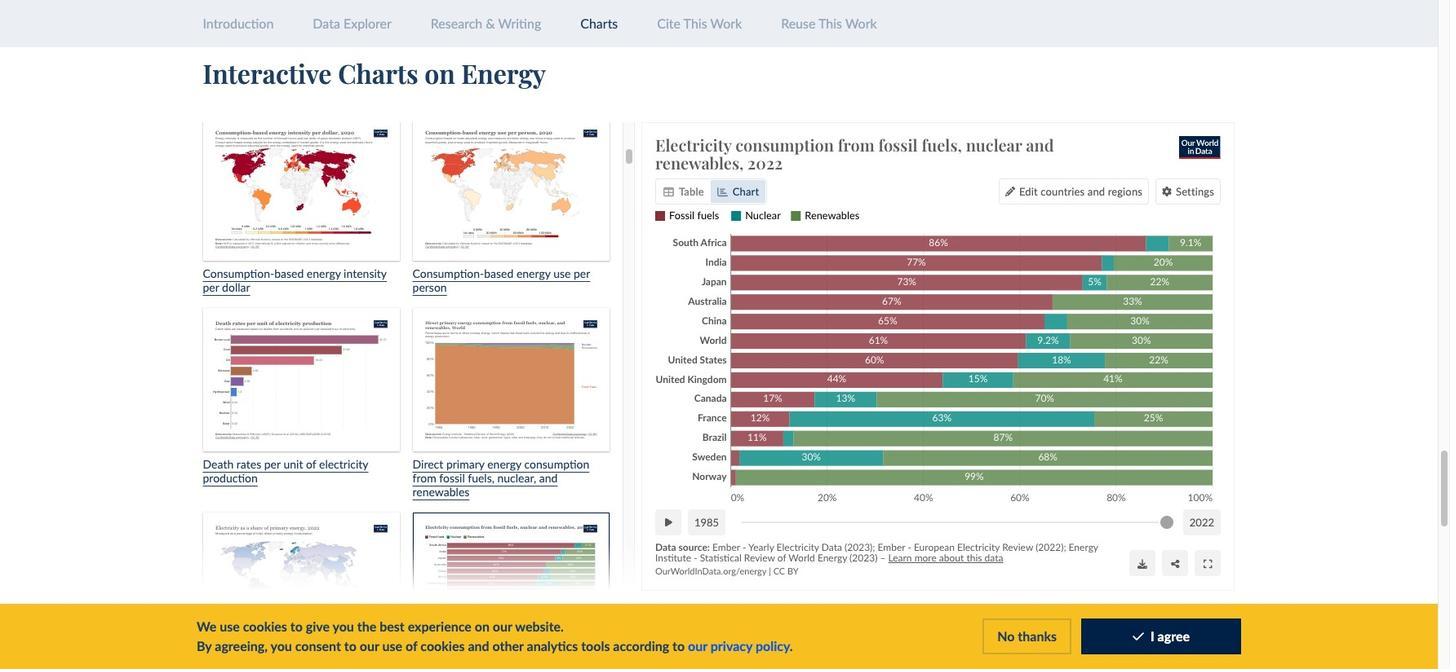 Task type: describe. For each thing, give the bounding box(es) containing it.
of inside data source: ember - yearly electricity data (2023); ember - european electricity review (2022); energy institute - statistical review of world energy (2023) – learn more about this data
[[777, 553, 786, 565]]

direct primary energy consumption from fossil fuels, nuclear, and renewables
[[413, 458, 589, 499]]

by
[[197, 639, 212, 654]]

of inside we use cookies to give you the best experience on our website. by agreeing, you consent to our use of cookies and other analytics tools according to our privacy policy .
[[406, 639, 417, 654]]

regions
[[1108, 185, 1142, 198]]

no
[[997, 629, 1015, 645]]

chart 20 of 241
[[892, 613, 984, 629]]

research
[[431, 16, 482, 31]]

writing
[[498, 16, 541, 31]]

unit
[[283, 458, 303, 472]]

pencil image
[[1005, 187, 1015, 197]]

data source: ember - yearly electricity data (2023); ember - european electricity review (2022); energy institute - statistical review of world energy (2023) – learn more about this data
[[655, 542, 1098, 565]]

20
[[928, 613, 943, 629]]

interactive
[[203, 56, 332, 91]]

data for data source: ember - yearly electricity data (2023); ember - european electricity review (2022); energy institute - statistical review of world energy (2023) – learn more about this data
[[655, 542, 676, 554]]

learn more about this data link
[[888, 553, 1003, 565]]

fossil inside electricity consumption from fossil fuels, nuclear and renewables, 2022
[[878, 134, 918, 156]]

2 horizontal spatial -
[[908, 542, 911, 554]]

agreeing,
[[215, 639, 268, 654]]

share nodes image
[[1171, 559, 1179, 569]]

cite this work link
[[657, 16, 742, 31]]

based for dollar
[[274, 267, 304, 281]]

edit countries and regions
[[1019, 185, 1142, 198]]

per inside death rates per unit of electricity production
[[264, 458, 281, 472]]

energy for consumption
[[487, 458, 521, 472]]

1 horizontal spatial review
[[1002, 542, 1033, 554]]

consumption- for dollar
[[203, 267, 274, 281]]

consumption-based energy intensity per dollar
[[203, 267, 387, 295]]

ourworldindata.org/energy link
[[655, 567, 766, 577]]

1 horizontal spatial our
[[493, 619, 512, 635]]

0 horizontal spatial you
[[270, 639, 292, 654]]

(2022);
[[1036, 542, 1066, 554]]

1 vertical spatial cookies
[[421, 639, 465, 654]]

1 vertical spatial 2022
[[1190, 517, 1214, 530]]

source:
[[679, 542, 710, 554]]

european
[[914, 542, 955, 554]]

no thanks
[[997, 629, 1057, 645]]

reuse
[[781, 16, 816, 31]]

expand image
[[1203, 559, 1212, 569]]

and inside direct primary energy consumption from fossil fuels, nuclear, and renewables
[[539, 472, 558, 486]]

2 horizontal spatial data
[[822, 542, 842, 554]]

primary
[[446, 458, 484, 472]]

renewables,
[[655, 152, 744, 174]]

chart
[[733, 185, 759, 198]]

ourworldindata.org/energy
[[655, 567, 766, 577]]

death
[[203, 458, 234, 472]]

institute
[[655, 553, 691, 565]]

fossil inside direct primary energy consumption from fossil fuels, nuclear, and renewables
[[439, 472, 465, 486]]

1 horizontal spatial energy
[[818, 553, 847, 565]]

241
[[961, 613, 984, 629]]

research & writing
[[431, 16, 541, 31]]

|
[[769, 567, 771, 577]]

website.
[[515, 619, 564, 635]]

this for cite
[[683, 16, 707, 31]]

use inside consumption-based energy use per person
[[553, 267, 571, 281]]

renewables
[[413, 486, 469, 499]]

0 vertical spatial charts
[[580, 16, 618, 31]]

i agree
[[1151, 629, 1190, 645]]

give
[[306, 619, 330, 635]]

0 vertical spatial on
[[425, 56, 455, 91]]

settings
[[1176, 185, 1214, 198]]

rates
[[236, 458, 261, 472]]

chart link
[[711, 180, 766, 203]]

learn
[[888, 553, 912, 565]]

energy for use
[[516, 267, 550, 281]]

explorer
[[344, 16, 392, 31]]

agree
[[1158, 629, 1190, 645]]

cite
[[657, 16, 681, 31]]

0 horizontal spatial cookies
[[243, 619, 287, 635]]

0 horizontal spatial our
[[360, 639, 379, 654]]

go to next slide image
[[1138, 613, 1154, 629]]

0 horizontal spatial -
[[694, 553, 697, 565]]

chart bar image
[[717, 187, 728, 197]]

table image
[[663, 187, 674, 197]]

work for reuse this work
[[845, 16, 877, 31]]

data explorer link
[[313, 16, 392, 31]]

cite this work
[[657, 16, 742, 31]]

reuse this work link
[[781, 16, 877, 31]]

edit
[[1019, 185, 1038, 198]]

play image
[[665, 518, 672, 528]]

consumption- for person
[[413, 267, 484, 281]]

data
[[985, 553, 1003, 565]]

on inside we use cookies to give you the best experience on our website. by agreeing, you consent to our use of cookies and other analytics tools according to our privacy policy .
[[475, 619, 490, 635]]

no thanks button
[[983, 620, 1071, 655]]

we use cookies to give you the best experience on our website. by agreeing, you consent to our use of cookies and other analytics tools according to our privacy policy .
[[197, 619, 793, 654]]

ourworldindata.org/energy | cc by
[[655, 567, 799, 577]]

more
[[914, 553, 937, 565]]

(2023)
[[850, 553, 878, 565]]

yearly
[[748, 542, 774, 554]]

nuclear,
[[497, 472, 536, 486]]

fuels, inside electricity consumption from fossil fuels, nuclear and renewables, 2022
[[922, 134, 962, 156]]

experience
[[408, 619, 471, 635]]

0 vertical spatial you
[[333, 619, 354, 635]]



Task type: locate. For each thing, give the bounding box(es) containing it.
you left the
[[333, 619, 354, 635]]

to left give
[[290, 619, 303, 635]]

0 vertical spatial 2022
[[748, 152, 783, 174]]

0 horizontal spatial consumption
[[524, 458, 589, 472]]

from
[[838, 134, 874, 156], [413, 472, 436, 486]]

and inside we use cookies to give you the best experience on our website. by agreeing, you consent to our use of cookies and other analytics tools according to our privacy policy .
[[468, 639, 489, 654]]

about
[[939, 553, 964, 565]]

2 consumption- from the left
[[413, 267, 484, 281]]

data left the "explorer"
[[313, 16, 340, 31]]

review left (2022);
[[1002, 542, 1033, 554]]

- left more on the bottom of page
[[908, 542, 911, 554]]

per inside consumption-based energy intensity per dollar
[[203, 281, 219, 295]]

from inside electricity consumption from fossil fuels, nuclear and renewables, 2022
[[838, 134, 874, 156]]

according
[[613, 639, 669, 654]]

and left "regions"
[[1088, 185, 1105, 198]]

0 vertical spatial cookies
[[243, 619, 287, 635]]

our left privacy
[[688, 639, 707, 654]]

tools
[[581, 639, 610, 654]]

electricity
[[319, 458, 368, 472]]

1 horizontal spatial data
[[655, 542, 676, 554]]

1 horizontal spatial use
[[382, 639, 402, 654]]

2022 inside electricity consumption from fossil fuels, nuclear and renewables, 2022
[[748, 152, 783, 174]]

review up |
[[744, 553, 775, 565]]

gear image
[[1162, 187, 1172, 197]]

0 horizontal spatial fossil
[[439, 472, 465, 486]]

charts link
[[580, 16, 618, 31]]

0 horizontal spatial charts
[[338, 56, 418, 91]]

2 horizontal spatial to
[[672, 639, 685, 654]]

ember right (2023)
[[878, 542, 905, 554]]

energy
[[307, 267, 341, 281], [516, 267, 550, 281], [487, 458, 521, 472]]

the
[[357, 619, 376, 635]]

i agree button
[[1081, 620, 1241, 655]]

- up ourworldindata.org/energy
[[694, 553, 697, 565]]

we
[[197, 619, 217, 635]]

of down experience at the left
[[406, 639, 417, 654]]

consumption-based energy use per person
[[413, 267, 590, 295]]

1 horizontal spatial fossil
[[878, 134, 918, 156]]

consumption- inside consumption-based energy use per person
[[413, 267, 484, 281]]

data explorer
[[313, 16, 392, 31]]

1 horizontal spatial fuels,
[[922, 134, 962, 156]]

you left consent
[[270, 639, 292, 654]]

1 horizontal spatial to
[[344, 639, 357, 654]]

electricity up by
[[777, 542, 819, 554]]

.
[[790, 639, 793, 654]]

table
[[679, 185, 704, 198]]

dollar
[[222, 281, 250, 295]]

of inside death rates per unit of electricity production
[[306, 458, 316, 472]]

0 vertical spatial use
[[553, 267, 571, 281]]

our up other
[[493, 619, 512, 635]]

1 vertical spatial charts
[[338, 56, 418, 91]]

research & writing link
[[431, 16, 541, 31]]

- left "yearly"
[[743, 542, 746, 554]]

on down research
[[425, 56, 455, 91]]

work for cite this work
[[710, 16, 742, 31]]

world
[[789, 553, 815, 565]]

0 vertical spatial from
[[838, 134, 874, 156]]

1 horizontal spatial from
[[838, 134, 874, 156]]

based
[[274, 267, 304, 281], [484, 267, 514, 281]]

consumption- inside consumption-based energy intensity per dollar
[[203, 267, 274, 281]]

2022 up expand icon
[[1190, 517, 1214, 530]]

1 horizontal spatial on
[[475, 619, 490, 635]]

and inside electricity consumption from fossil fuels, nuclear and renewables, 2022
[[1026, 134, 1054, 156]]

consumption inside direct primary energy consumption from fossil fuels, nuclear, and renewables
[[524, 458, 589, 472]]

1 horizontal spatial work
[[845, 16, 877, 31]]

this right "reuse"
[[818, 16, 842, 31]]

work
[[710, 16, 742, 31], [845, 16, 877, 31]]

1 vertical spatial on
[[475, 619, 490, 635]]

nuclear
[[966, 134, 1022, 156]]

based inside consumption-based energy use per person
[[484, 267, 514, 281]]

work right cite
[[710, 16, 742, 31]]

energy right (2022);
[[1069, 542, 1098, 554]]

2 work from the left
[[845, 16, 877, 31]]

1 vertical spatial fossil
[[439, 472, 465, 486]]

and right nuclear
[[1026, 134, 1054, 156]]

based right dollar
[[274, 267, 304, 281]]

ember
[[712, 542, 740, 554], [878, 542, 905, 554]]

0 horizontal spatial review
[[744, 553, 775, 565]]

1 horizontal spatial 2022
[[1190, 517, 1214, 530]]

0 horizontal spatial on
[[425, 56, 455, 91]]

this
[[966, 553, 982, 565]]

statistical
[[700, 553, 742, 565]]

2 horizontal spatial our
[[688, 639, 707, 654]]

reuse this work
[[781, 16, 877, 31]]

on right experience at the left
[[475, 619, 490, 635]]

per inside consumption-based energy use per person
[[574, 267, 590, 281]]

data for data explorer
[[313, 16, 340, 31]]

1 horizontal spatial consumption-
[[413, 267, 484, 281]]

i
[[1151, 629, 1154, 645]]

policy
[[756, 639, 790, 654]]

this for reuse
[[818, 16, 842, 31]]

and left other
[[468, 639, 489, 654]]

consumption inside electricity consumption from fossil fuels, nuclear and renewables, 2022
[[735, 134, 834, 156]]

to right according
[[672, 639, 685, 654]]

-
[[743, 542, 746, 554], [908, 542, 911, 554], [694, 553, 697, 565]]

2022 up the chart
[[748, 152, 783, 174]]

1 horizontal spatial cookies
[[421, 639, 465, 654]]

thanks
[[1018, 629, 1057, 645]]

charts left cite
[[580, 16, 618, 31]]

charts down the "explorer"
[[338, 56, 418, 91]]

fossil
[[878, 134, 918, 156], [439, 472, 465, 486]]

production
[[203, 472, 258, 486]]

our down the
[[360, 639, 379, 654]]

0 vertical spatial fuels,
[[922, 134, 962, 156]]

consent
[[295, 639, 341, 654]]

charts
[[580, 16, 618, 31], [338, 56, 418, 91]]

2 based from the left
[[484, 267, 514, 281]]

0 horizontal spatial ember
[[712, 542, 740, 554]]

other
[[492, 639, 524, 654]]

of right 20
[[946, 613, 958, 629]]

1 based from the left
[[274, 267, 304, 281]]

0 vertical spatial fossil
[[878, 134, 918, 156]]

electricity inside electricity consumption from fossil fuels, nuclear and renewables, 2022
[[655, 134, 732, 156]]

1 horizontal spatial charts
[[580, 16, 618, 31]]

2 ember from the left
[[878, 542, 905, 554]]

0 vertical spatial consumption
[[735, 134, 834, 156]]

1 horizontal spatial you
[[333, 619, 354, 635]]

1 vertical spatial you
[[270, 639, 292, 654]]

per for consumption-based energy use per person
[[574, 267, 590, 281]]

1 horizontal spatial consumption
[[735, 134, 834, 156]]

per for consumption-based energy intensity per dollar
[[203, 281, 219, 295]]

of up the cc
[[777, 553, 786, 565]]

data down 'play' "icon"
[[655, 542, 676, 554]]

1 vertical spatial from
[[413, 472, 436, 486]]

from inside direct primary energy consumption from fossil fuels, nuclear, and renewables
[[413, 472, 436, 486]]

death rates per unit of electricity production link
[[203, 308, 399, 486]]

based right person on the top left of the page
[[484, 267, 514, 281]]

death rates per unit of electricity production
[[203, 458, 368, 486]]

data left the "(2023);"
[[822, 542, 842, 554]]

cc by link
[[773, 567, 799, 577]]

interactive charts on energy
[[203, 56, 546, 91]]

2022
[[748, 152, 783, 174], [1190, 517, 1214, 530]]

&
[[486, 16, 495, 31]]

by
[[787, 567, 799, 577]]

1 work from the left
[[710, 16, 742, 31]]

analytics
[[527, 639, 578, 654]]

0 horizontal spatial fuels,
[[468, 472, 494, 486]]

2 horizontal spatial electricity
[[957, 542, 1000, 554]]

based for person
[[484, 267, 514, 281]]

and right nuclear,
[[539, 472, 558, 486]]

0 horizontal spatial per
[[203, 281, 219, 295]]

ember up ourworldindata.org/energy | cc by
[[712, 542, 740, 554]]

0 horizontal spatial data
[[313, 16, 340, 31]]

0 horizontal spatial electricity
[[655, 134, 732, 156]]

and
[[1026, 134, 1054, 156], [1088, 185, 1105, 198], [539, 472, 558, 486], [468, 639, 489, 654]]

0 horizontal spatial use
[[220, 619, 240, 635]]

person
[[413, 281, 447, 295]]

energy for intensity
[[307, 267, 341, 281]]

2 horizontal spatial per
[[574, 267, 590, 281]]

1 horizontal spatial based
[[484, 267, 514, 281]]

energy inside consumption-based energy use per person
[[516, 267, 550, 281]]

per
[[574, 267, 590, 281], [203, 281, 219, 295], [264, 458, 281, 472]]

0 horizontal spatial consumption-
[[203, 267, 274, 281]]

1 horizontal spatial this
[[818, 16, 842, 31]]

introduction
[[203, 16, 274, 31]]

work right "reuse"
[[845, 16, 877, 31]]

chart
[[892, 613, 924, 629]]

cookies up "agreeing,"
[[243, 619, 287, 635]]

consumption-based energy use per person link
[[413, 117, 609, 295]]

fuels, inside direct primary energy consumption from fossil fuels, nuclear, and renewables
[[468, 472, 494, 486]]

our privacy policy link
[[688, 639, 790, 654]]

cookies down experience at the left
[[421, 639, 465, 654]]

energy inside direct primary energy consumption from fossil fuels, nuclear, and renewables
[[487, 458, 521, 472]]

to right consent
[[344, 639, 357, 654]]

check image
[[1133, 631, 1144, 644]]

direct
[[413, 458, 443, 472]]

1 ember from the left
[[712, 542, 740, 554]]

0 horizontal spatial based
[[274, 267, 304, 281]]

fuels, left nuclear,
[[468, 472, 494, 486]]

download image
[[1138, 559, 1147, 569]]

based inside consumption-based energy intensity per dollar
[[274, 267, 304, 281]]

1 consumption- from the left
[[203, 267, 274, 281]]

2 horizontal spatial energy
[[1069, 542, 1098, 554]]

energy down &
[[461, 56, 546, 91]]

use
[[553, 267, 571, 281], [220, 619, 240, 635], [382, 639, 402, 654]]

of right the unit
[[306, 458, 316, 472]]

electricity consumption from fossil fuels, nuclear and renewables, 2022
[[655, 134, 1054, 174]]

1 horizontal spatial electricity
[[777, 542, 819, 554]]

0 horizontal spatial from
[[413, 472, 436, 486]]

energy
[[461, 56, 546, 91], [1069, 542, 1098, 554], [818, 553, 847, 565]]

consumption-
[[203, 267, 274, 281], [413, 267, 484, 281]]

0 horizontal spatial this
[[683, 16, 707, 31]]

data
[[313, 16, 340, 31], [655, 542, 676, 554], [822, 542, 842, 554]]

1 horizontal spatial -
[[743, 542, 746, 554]]

electricity up table
[[655, 134, 732, 156]]

1 vertical spatial use
[[220, 619, 240, 635]]

1985
[[694, 517, 719, 530]]

you
[[333, 619, 354, 635], [270, 639, 292, 654]]

energy inside consumption-based energy intensity per dollar
[[307, 267, 341, 281]]

fuels,
[[922, 134, 962, 156], [468, 472, 494, 486]]

electricity right european at the bottom right of page
[[957, 542, 1000, 554]]

1 vertical spatial fuels,
[[468, 472, 494, 486]]

intensity
[[344, 267, 387, 281]]

0 horizontal spatial 2022
[[748, 152, 783, 174]]

privacy
[[711, 639, 752, 654]]

energy right world
[[818, 553, 847, 565]]

2 vertical spatial use
[[382, 639, 402, 654]]

table link
[[657, 180, 711, 203]]

cookies
[[243, 619, 287, 635], [421, 639, 465, 654]]

1 horizontal spatial per
[[264, 458, 281, 472]]

countries
[[1041, 185, 1085, 198]]

2 this from the left
[[818, 16, 842, 31]]

2 horizontal spatial use
[[553, 267, 571, 281]]

0 horizontal spatial energy
[[461, 56, 546, 91]]

–
[[880, 553, 886, 565]]

fuels, left nuclear
[[922, 134, 962, 156]]

cc
[[773, 567, 785, 577]]

this right cite
[[683, 16, 707, 31]]

(2023);
[[845, 542, 875, 554]]

of
[[306, 458, 316, 472], [777, 553, 786, 565], [946, 613, 958, 629], [406, 639, 417, 654]]

this
[[683, 16, 707, 31], [818, 16, 842, 31]]

0 horizontal spatial to
[[290, 619, 303, 635]]

1 vertical spatial consumption
[[524, 458, 589, 472]]

1 this from the left
[[683, 16, 707, 31]]

introduction link
[[203, 16, 274, 31]]

0 horizontal spatial work
[[710, 16, 742, 31]]

1 horizontal spatial ember
[[878, 542, 905, 554]]

consumption-based energy intensity per dollar link
[[203, 117, 399, 295]]



Task type: vqa. For each thing, say whether or not it's contained in the screenshot.
Data source: Ember - Yearly Electricity Data (2023); Ember - European Electricity Review (2022); Energy Institute - Statistical Review of World Energy (2023) – Learn more about this data
yes



